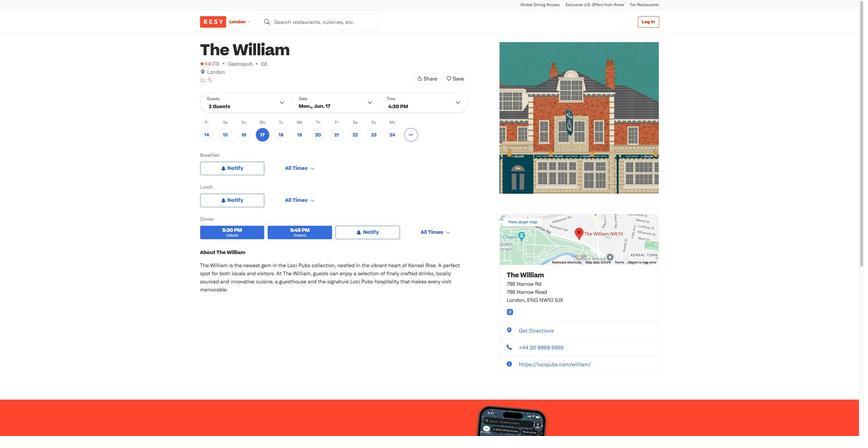 Task type: vqa. For each thing, say whether or not it's contained in the screenshot.
4.8 OUT OF 5 STARS icon
yes



Task type: locate. For each thing, give the bounding box(es) containing it.
None field
[[260, 13, 378, 30]]

4.8 out of 5 stars image
[[200, 60, 211, 67]]



Task type: describe. For each thing, give the bounding box(es) containing it.
Search restaurants, cuisines, etc. text field
[[260, 13, 378, 30]]



